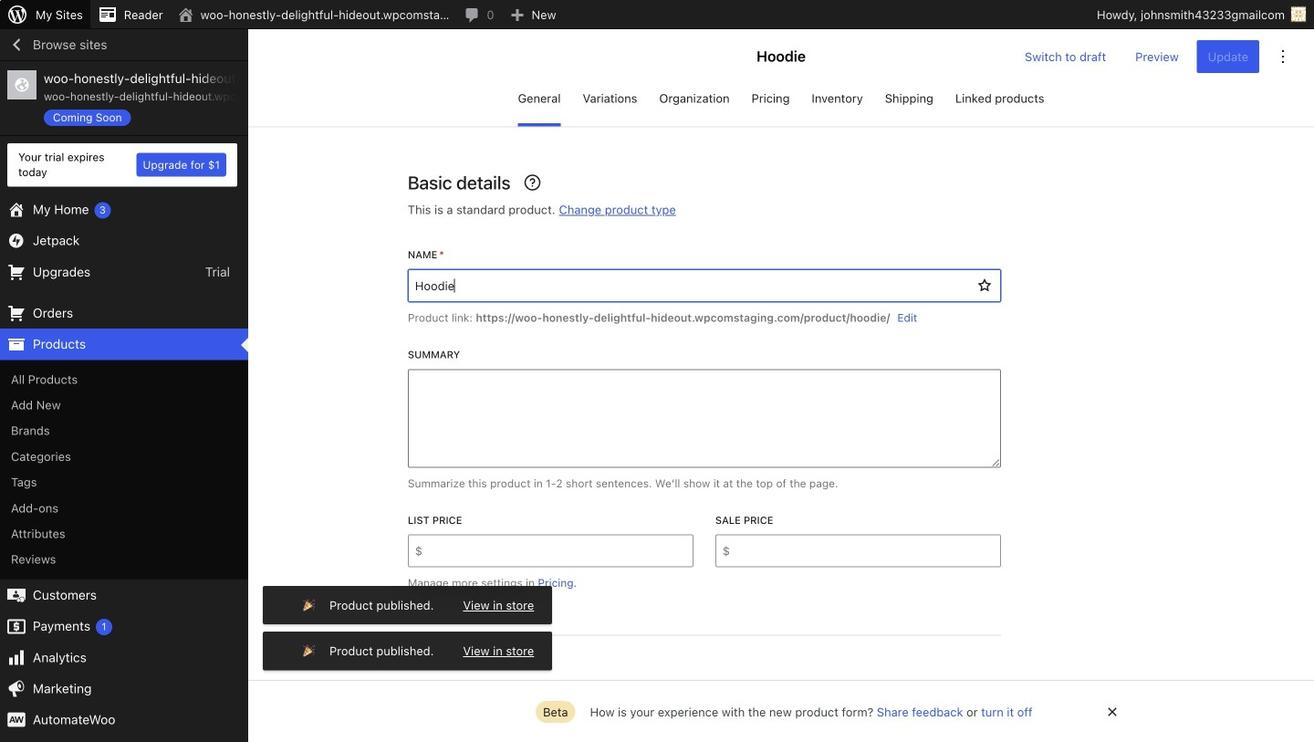 Task type: describe. For each thing, give the bounding box(es) containing it.
e.g. 12 oz Coffee Mug field
[[408, 269, 968, 302]]

mark as featured image
[[974, 275, 996, 297]]

main menu navigation
[[0, 29, 248, 742]]

view helper text image
[[522, 172, 544, 193]]



Task type: vqa. For each thing, say whether or not it's contained in the screenshot.
1st Block: Product section DOCUMENT from the top of the page
yes



Task type: locate. For each thing, give the bounding box(es) containing it.
block: product details section description document
[[408, 201, 1001, 219]]

2 block: product section document from the top
[[408, 680, 1001, 742]]

tab list
[[248, 84, 1314, 126]]

hide this message image
[[1102, 701, 1124, 723]]

None text field
[[408, 369, 1001, 468], [408, 731, 1001, 742], [408, 369, 1001, 468], [408, 731, 1001, 742]]

0 vertical spatial block: product section document
[[408, 172, 1001, 636]]

product editor top bar. region
[[248, 29, 1314, 126]]

toolbar navigation
[[0, 0, 1314, 33]]

view helper text image
[[513, 680, 535, 702]]

block: columns document
[[408, 513, 1001, 591]]

options image
[[1272, 46, 1294, 68]]

block: product section document
[[408, 172, 1001, 636], [408, 680, 1001, 742]]

1 block: product section document from the top
[[408, 172, 1001, 636]]

1 vertical spatial block: product section document
[[408, 680, 1001, 742]]

None field
[[423, 535, 694, 567], [730, 535, 1001, 567], [423, 535, 694, 567], [730, 535, 1001, 567]]



